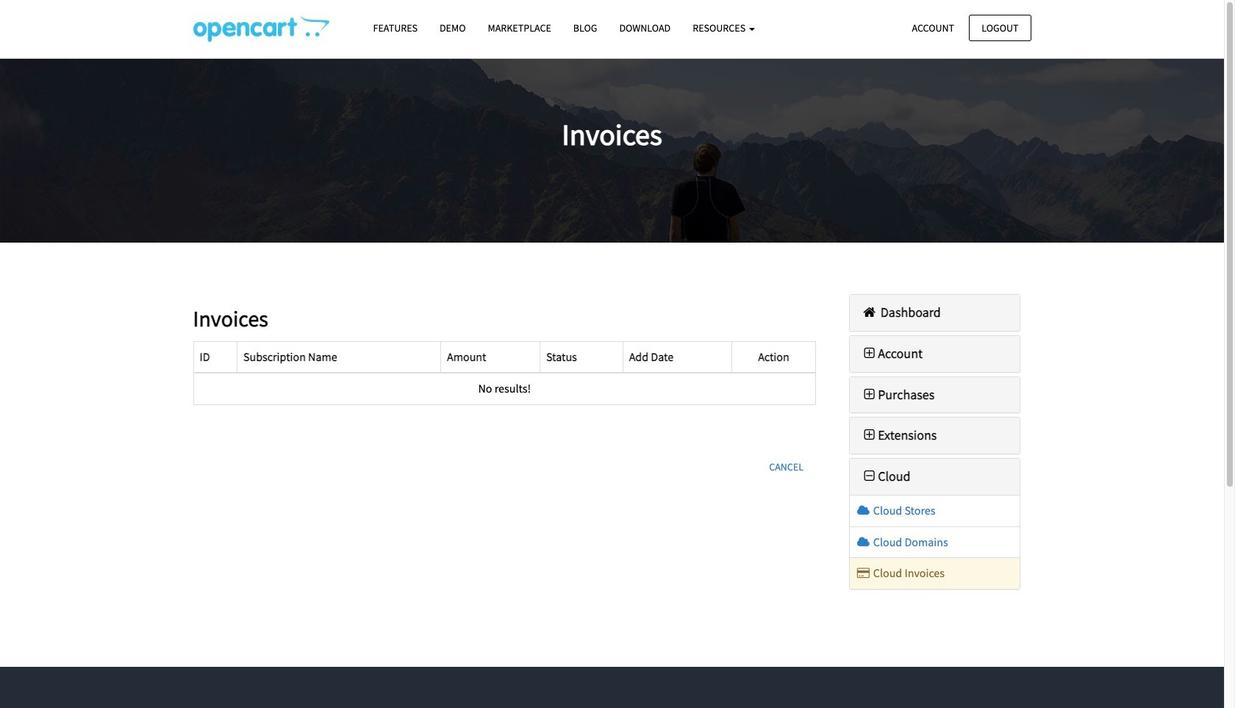 Task type: vqa. For each thing, say whether or not it's contained in the screenshot.
plus square o icon
yes



Task type: locate. For each thing, give the bounding box(es) containing it.
opencart cloud - invoice list image
[[193, 15, 329, 42]]

cloud image down minus square o icon
[[856, 505, 871, 516]]

credit card image
[[856, 567, 871, 579]]

1 vertical spatial plus square o image
[[861, 429, 879, 442]]

cloud image up credit card icon
[[856, 536, 871, 548]]

2 cloud image from the top
[[856, 536, 871, 548]]

2 plus square o image from the top
[[861, 429, 879, 442]]

1 vertical spatial cloud image
[[856, 536, 871, 548]]

1 cloud image from the top
[[856, 505, 871, 516]]

cloud image
[[856, 505, 871, 516], [856, 536, 871, 548]]

plus square o image
[[861, 347, 879, 360]]

plus square o image down plus square o icon
[[861, 388, 879, 401]]

0 vertical spatial plus square o image
[[861, 388, 879, 401]]

0 vertical spatial cloud image
[[856, 505, 871, 516]]

plus square o image
[[861, 388, 879, 401], [861, 429, 879, 442]]

minus square o image
[[861, 470, 879, 483]]

plus square o image up minus square o icon
[[861, 429, 879, 442]]



Task type: describe. For each thing, give the bounding box(es) containing it.
home image
[[861, 306, 879, 319]]

1 plus square o image from the top
[[861, 388, 879, 401]]



